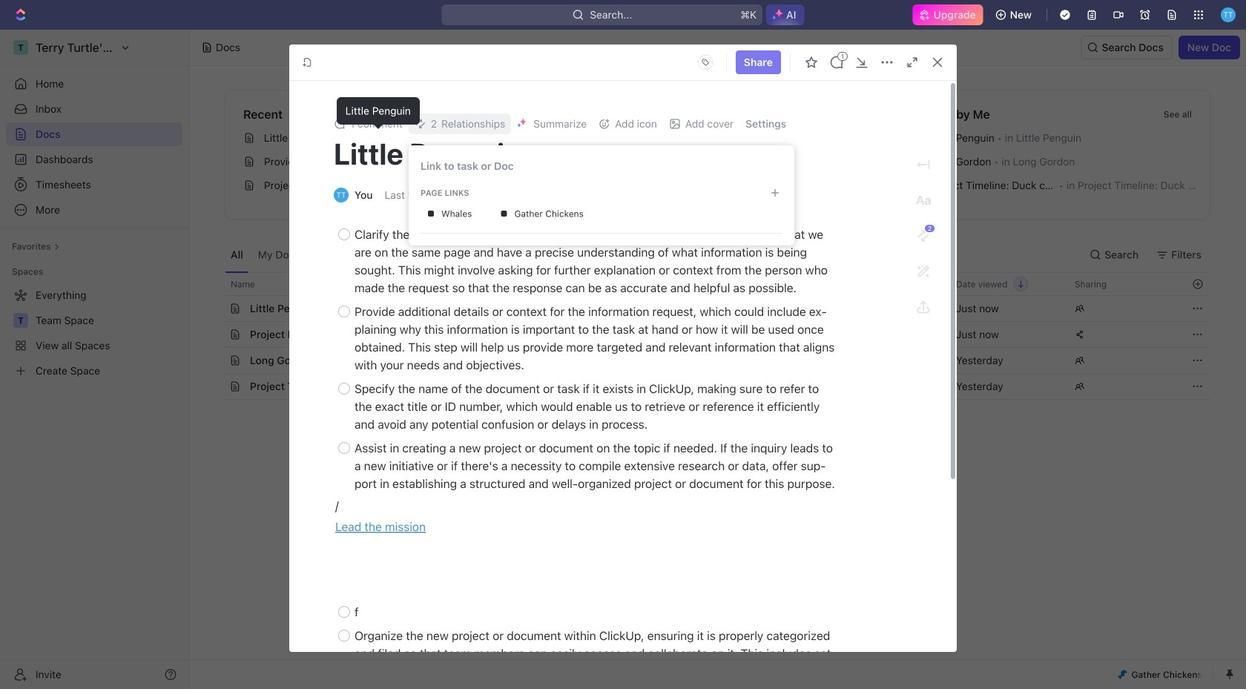 Task type: describe. For each thing, give the bounding box(es) containing it.
drumstick bite image
[[1119, 671, 1128, 679]]

1 row from the top
[[209, 272, 1211, 296]]

5 row from the top
[[209, 373, 1211, 400]]

tree inside sidebar navigation
[[6, 284, 183, 383]]



Task type: vqa. For each thing, say whether or not it's contained in the screenshot.
column header
yes



Task type: locate. For each thing, give the bounding box(es) containing it.
sidebar navigation
[[0, 30, 189, 690]]

tab list
[[225, 238, 593, 272]]

3 row from the top
[[209, 321, 1211, 348]]

cell
[[209, 296, 225, 321], [829, 296, 948, 321], [209, 322, 225, 347], [829, 322, 948, 347], [209, 348, 225, 373], [829, 348, 948, 373], [209, 374, 225, 399]]

4 row from the top
[[209, 347, 1211, 374]]

table
[[209, 272, 1211, 400]]

tree
[[6, 284, 183, 383]]

2 row from the top
[[209, 295, 1211, 322]]

row
[[209, 272, 1211, 296], [209, 295, 1211, 322], [209, 321, 1211, 348], [209, 347, 1211, 374], [209, 373, 1211, 400]]

column header
[[209, 272, 225, 296]]



